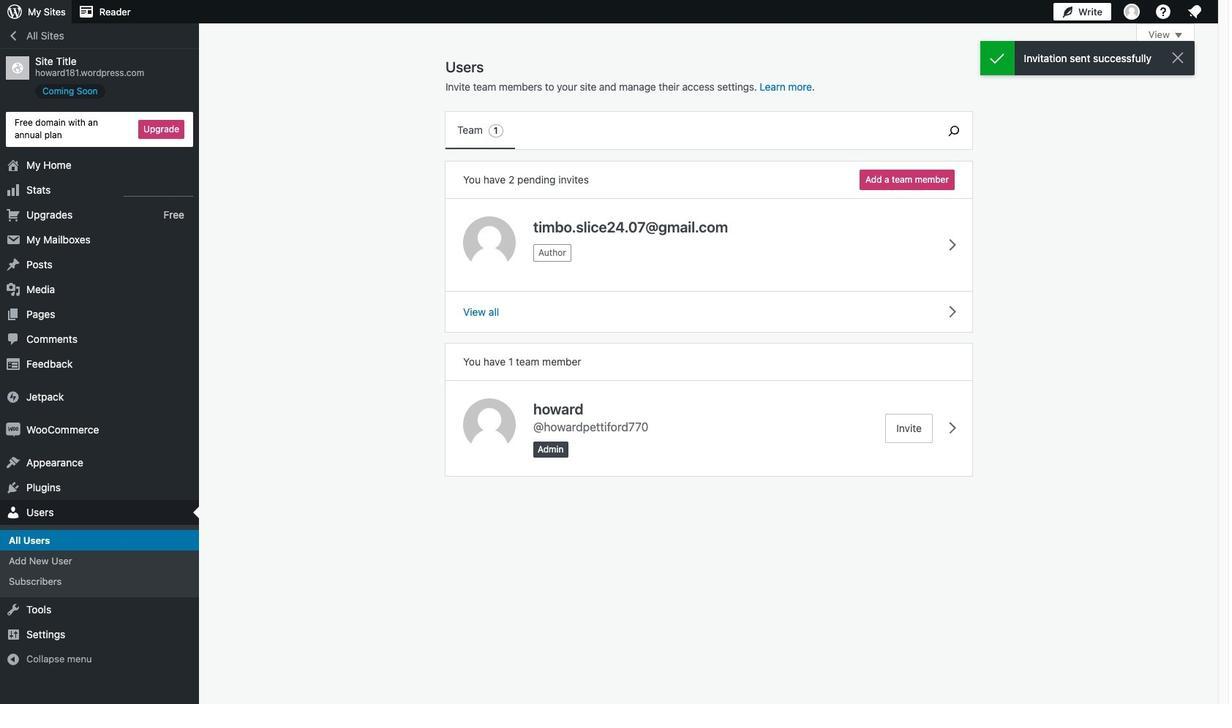 Task type: vqa. For each thing, say whether or not it's contained in the screenshot.
third Task complete icon
no



Task type: locate. For each thing, give the bounding box(es) containing it.
1 vertical spatial img image
[[6, 423, 20, 437]]

main content
[[446, 23, 1195, 476]]

img image
[[6, 390, 20, 404], [6, 423, 20, 437]]

None search field
[[936, 112, 972, 149]]

notice status
[[980, 41, 1195, 75]]

help image
[[1154, 3, 1172, 20]]

1 img image from the top
[[6, 390, 20, 404]]

0 vertical spatial img image
[[6, 390, 20, 404]]

howard image
[[463, 399, 516, 451]]

open search image
[[936, 122, 972, 139]]

dismiss image
[[1169, 49, 1187, 67]]

2 img image from the top
[[6, 423, 20, 437]]



Task type: describe. For each thing, give the bounding box(es) containing it.
closed image
[[1175, 33, 1182, 38]]

manage your notifications image
[[1186, 3, 1203, 20]]

my profile image
[[1124, 4, 1140, 20]]

highest hourly views 0 image
[[124, 187, 193, 196]]



